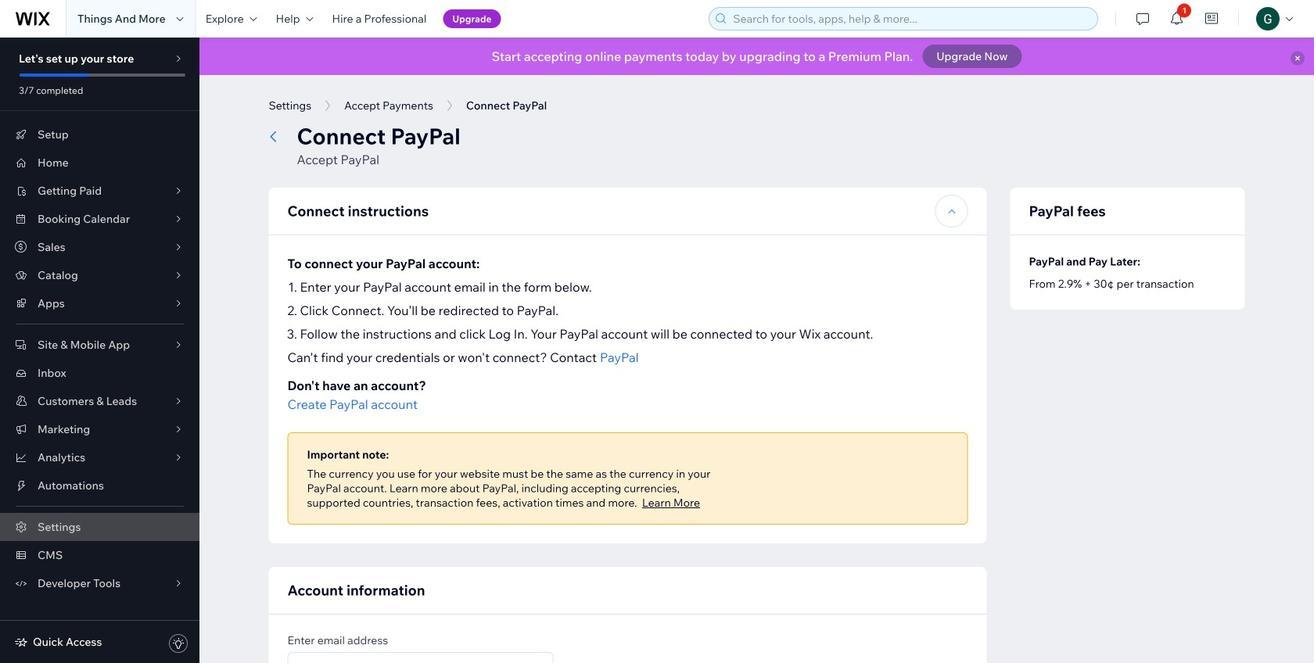 Task type: locate. For each thing, give the bounding box(es) containing it.
sidebar element
[[0, 38, 199, 663]]

alert
[[199, 38, 1314, 75]]

None field
[[293, 653, 548, 663]]



Task type: describe. For each thing, give the bounding box(es) containing it.
Search for tools, apps, help & more... field
[[729, 8, 1093, 30]]



Task type: vqa. For each thing, say whether or not it's contained in the screenshot.
Apps to the right
no



